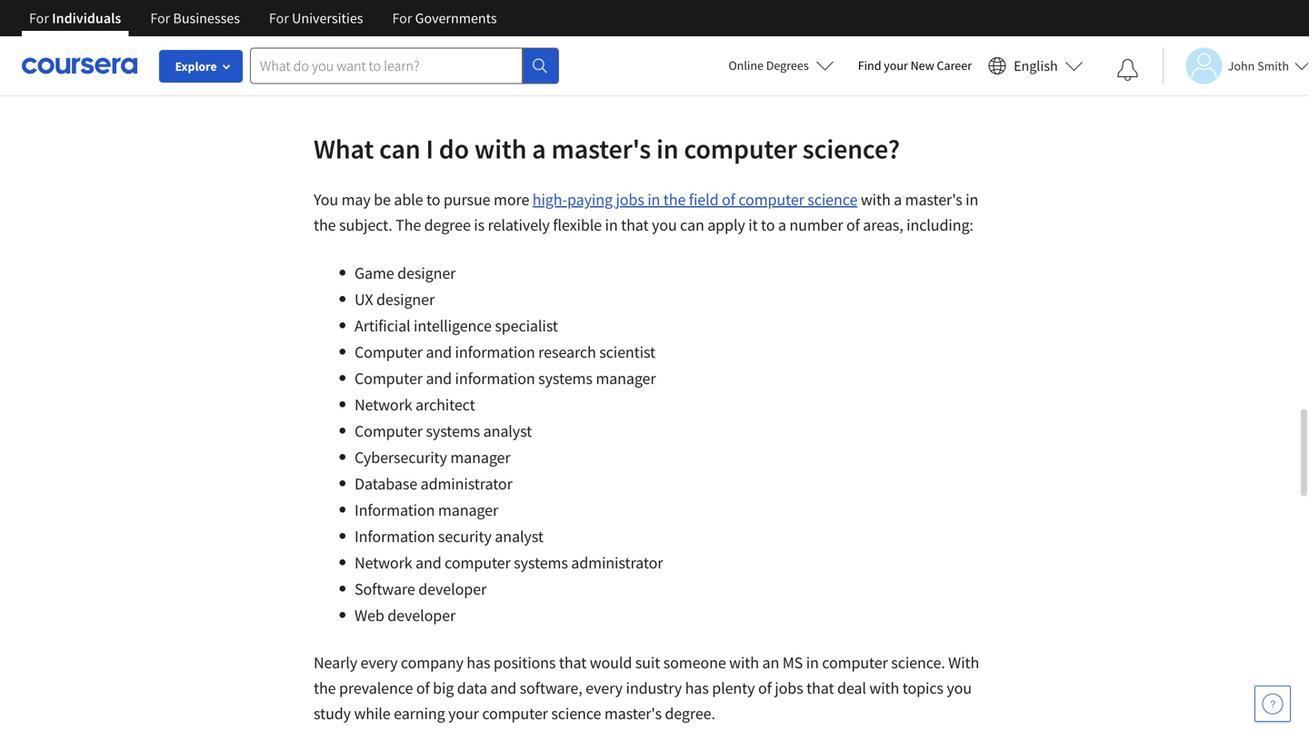 Task type: describe. For each thing, give the bounding box(es) containing it.
3 computer from the top
[[355, 421, 423, 442]]

find your new career link
[[849, 55, 981, 77]]

0 horizontal spatial every
[[360, 653, 398, 674]]

what can i do with a master's in computer science?
[[314, 132, 900, 166]]

0 vertical spatial has
[[467, 653, 490, 674]]

areas,
[[863, 215, 903, 235]]

john
[[1228, 58, 1255, 74]]

doctorate-
[[814, 66, 884, 86]]

to inside according to zippia, 66 percent of computer scientists have a bachelor's degree, and 19 percent have a master's. seven percent have an associate, and another 6 percent have a doctorate-level degree [ ].
[[384, 40, 398, 61]]

0 vertical spatial developer
[[418, 580, 486, 600]]

in left field
[[647, 190, 660, 210]]

science.
[[891, 653, 945, 674]]

computer up it at the top right
[[738, 190, 804, 210]]

with right deal
[[869, 679, 899, 699]]

to inside with a master's in the subject. the degree is relatively flexible in that you can apply it to a number of areas, including:
[[761, 215, 775, 235]]

nearly
[[314, 653, 357, 674]]

and down security
[[415, 553, 442, 574]]

master's inside nearly every company has positions that would suit someone with an ms in computer science. with the prevalence of big data and software, every industry has plenty of jobs that deal with topics you study while earning your computer science master's degree.
[[604, 704, 662, 725]]

a left "master's."
[[314, 66, 322, 86]]

in inside nearly every company has positions that would suit someone with an ms in computer science. with the prevalence of big data and software, every industry has plenty of jobs that deal with topics you study while earning your computer science master's degree.
[[806, 653, 819, 674]]

i
[[426, 132, 434, 166]]

2 information from the top
[[355, 527, 435, 547]]

suit
[[635, 653, 660, 674]]

cybersecurity
[[355, 448, 447, 468]]

1 information from the top
[[455, 342, 535, 363]]

artificial
[[355, 316, 410, 336]]

data
[[457, 679, 487, 699]]

can inside with a master's in the subject. the degree is relatively flexible in that you can apply it to a number of areas, including:
[[680, 215, 704, 235]]

the inside with a master's in the subject. the degree is relatively flexible in that you can apply it to a number of areas, including:
[[314, 215, 336, 235]]

be
[[374, 190, 391, 210]]

for for governments
[[392, 9, 412, 27]]

for for universities
[[269, 9, 289, 27]]

have up '['
[[954, 40, 987, 61]]

a up areas,
[[894, 190, 902, 210]]

businesses
[[173, 9, 240, 27]]

a down degree,
[[802, 66, 810, 86]]

What do you want to learn? text field
[[250, 48, 523, 84]]

paying
[[567, 190, 613, 210]]

high-
[[533, 190, 567, 210]]

a right it at the top right
[[778, 215, 786, 235]]

field
[[689, 190, 719, 210]]

research
[[538, 342, 596, 363]]

topics
[[902, 679, 944, 699]]

computer inside game designer ux designer artificial intelligence specialist computer and information research scientist computer and information systems manager network architect computer systems analyst cybersecurity manager database administrator information manager information security analyst network and computer systems administrator software developer web developer
[[445, 553, 511, 574]]

earning
[[394, 704, 445, 725]]

computer down software,
[[482, 704, 548, 725]]

career
[[937, 57, 972, 74]]

banner navigation
[[15, 0, 511, 36]]

the
[[396, 215, 421, 235]]

universities
[[292, 9, 363, 27]]

0 vertical spatial master's
[[551, 132, 651, 166]]

john smith button
[[1163, 48, 1309, 84]]

for universities
[[269, 9, 363, 27]]

it
[[748, 215, 758, 235]]

of left big
[[416, 679, 430, 699]]

english
[[1014, 57, 1058, 75]]

jobs inside nearly every company has positions that would suit someone with an ms in computer science. with the prevalence of big data and software, every industry has plenty of jobs that deal with topics you study while earning your computer science master's degree.
[[775, 679, 803, 699]]

database
[[355, 474, 417, 495]]

and left 19
[[851, 40, 877, 61]]

find your new career
[[858, 57, 972, 74]]

for individuals
[[29, 9, 121, 27]]

2 network from the top
[[355, 553, 412, 574]]

with up plenty
[[729, 653, 759, 674]]

number
[[789, 215, 843, 235]]

0 vertical spatial designer
[[397, 263, 456, 284]]

may
[[341, 190, 371, 210]]

you may be able to pursue more high-paying jobs in the field of computer science
[[314, 190, 858, 210]]

relatively
[[488, 215, 550, 235]]

0 horizontal spatial jobs
[[616, 190, 644, 210]]

percent down 66
[[434, 66, 486, 86]]

find
[[858, 57, 881, 74]]

scientist
[[599, 342, 656, 363]]

seven
[[389, 66, 431, 86]]

1 vertical spatial developer
[[387, 606, 456, 626]]

1 horizontal spatial your
[[884, 57, 908, 74]]

0 vertical spatial can
[[379, 132, 421, 166]]

1 horizontal spatial science
[[808, 190, 858, 210]]

including:
[[906, 215, 973, 235]]

explore
[[175, 58, 217, 75]]

someone
[[663, 653, 726, 674]]

in up including:
[[966, 190, 978, 210]]

degree inside according to zippia, 66 percent of computer scientists have a bachelor's degree, and 19 percent have a master's. seven percent have an associate, and another 6 percent have a doctorate-level degree [ ].
[[919, 66, 966, 86]]

show notifications image
[[1117, 59, 1139, 81]]

new
[[911, 57, 934, 74]]

computer inside according to zippia, 66 percent of computer scientists have a bachelor's degree, and 19 percent have a master's. seven percent have an associate, and another 6 percent have a doctorate-level degree [ ].
[[542, 40, 608, 61]]

deal
[[837, 679, 866, 699]]

industry
[[626, 679, 682, 699]]

1 horizontal spatial administrator
[[571, 553, 663, 574]]

ux
[[355, 290, 373, 310]]

1 network from the top
[[355, 395, 412, 415]]

2 computer from the top
[[355, 369, 423, 389]]

science?
[[803, 132, 900, 166]]

1 computer from the top
[[355, 342, 423, 363]]

master's.
[[325, 66, 386, 86]]

for businesses
[[150, 9, 240, 27]]

6
[[700, 66, 708, 86]]

software
[[355, 580, 415, 600]]

for for individuals
[[29, 9, 49, 27]]

associate,
[[545, 66, 612, 86]]

19
[[880, 40, 896, 61]]

for for businesses
[[150, 9, 170, 27]]

zippia,
[[401, 40, 448, 61]]

1 vertical spatial designer
[[376, 290, 435, 310]]

john smith
[[1228, 58, 1289, 74]]

bachelor's
[[724, 40, 794, 61]]

company
[[401, 653, 463, 674]]

online degrees button
[[714, 45, 849, 85]]

you inside with a master's in the subject. the degree is relatively flexible in that you can apply it to a number of areas, including:
[[652, 215, 677, 235]]

while
[[354, 704, 391, 725]]

intelligence
[[414, 316, 492, 336]]

specialist
[[495, 316, 558, 336]]

scientists
[[611, 40, 674, 61]]

computer up deal
[[822, 653, 888, 674]]

smith
[[1257, 58, 1289, 74]]

1 vertical spatial that
[[559, 653, 587, 674]]

study
[[314, 704, 351, 725]]



Task type: vqa. For each thing, say whether or not it's contained in the screenshot.
middle that
yes



Task type: locate. For each thing, give the bounding box(es) containing it.
2 vertical spatial master's
[[604, 704, 662, 725]]

1 vertical spatial an
[[762, 653, 779, 674]]

can left i
[[379, 132, 421, 166]]

big
[[433, 679, 454, 699]]

1 horizontal spatial has
[[685, 679, 709, 699]]

for
[[29, 9, 49, 27], [150, 9, 170, 27], [269, 9, 289, 27], [392, 9, 412, 27]]

1 vertical spatial to
[[426, 190, 440, 210]]

high-paying jobs in the field of computer science link
[[533, 190, 858, 210]]

another
[[644, 66, 697, 86]]

2 vertical spatial that
[[806, 679, 834, 699]]

and down scientists
[[615, 66, 641, 86]]

0 horizontal spatial can
[[379, 132, 421, 166]]

1 vertical spatial administrator
[[571, 553, 663, 574]]

jobs down ms
[[775, 679, 803, 699]]

with up areas,
[[861, 190, 891, 210]]

have
[[677, 40, 709, 61], [954, 40, 987, 61], [489, 66, 521, 86], [767, 66, 799, 86]]

in
[[656, 132, 679, 166], [647, 190, 660, 210], [966, 190, 978, 210], [605, 215, 618, 235], [806, 653, 819, 674]]

0 horizontal spatial degree
[[424, 215, 471, 235]]

an left ms
[[762, 653, 779, 674]]

1 vertical spatial every
[[586, 679, 623, 699]]

0 vertical spatial network
[[355, 395, 412, 415]]

1 vertical spatial science
[[551, 704, 601, 725]]

2 for from the left
[[150, 9, 170, 27]]

0 vertical spatial that
[[621, 215, 649, 235]]

66
[[451, 40, 467, 61]]

manager down architect
[[450, 448, 510, 468]]

0 horizontal spatial administrator
[[421, 474, 512, 495]]

developer down software
[[387, 606, 456, 626]]

degree inside with a master's in the subject. the degree is relatively flexible in that you can apply it to a number of areas, including:
[[424, 215, 471, 235]]

2 vertical spatial to
[[761, 215, 775, 235]]

to
[[384, 40, 398, 61], [426, 190, 440, 210], [761, 215, 775, 235]]

a left online in the top of the page
[[713, 40, 721, 61]]

according
[[314, 40, 381, 61]]

able
[[394, 190, 423, 210]]

web
[[355, 606, 384, 626]]

analyst
[[483, 421, 532, 442], [495, 527, 543, 547]]

0 vertical spatial computer
[[355, 342, 423, 363]]

jobs right paying
[[616, 190, 644, 210]]

the up study
[[314, 679, 336, 699]]

2 vertical spatial systems
[[514, 553, 568, 574]]

0 vertical spatial you
[[652, 215, 677, 235]]

percent right 6
[[712, 66, 763, 86]]

your down data in the left of the page
[[448, 704, 479, 725]]

positions
[[494, 653, 556, 674]]

a up high-
[[532, 132, 546, 166]]

percent
[[470, 40, 522, 61], [899, 40, 951, 61], [434, 66, 486, 86], [712, 66, 763, 86]]

with inside with a master's in the subject. the degree is relatively flexible in that you can apply it to a number of areas, including:
[[861, 190, 891, 210]]

your inside nearly every company has positions that would suit someone with an ms in computer science. with the prevalence of big data and software, every industry has plenty of jobs that deal with topics you study while earning your computer science master's degree.
[[448, 704, 479, 725]]

developer
[[418, 580, 486, 600], [387, 606, 456, 626]]

2 vertical spatial computer
[[355, 421, 423, 442]]

0 vertical spatial jobs
[[616, 190, 644, 210]]

manager up security
[[438, 500, 498, 521]]

degree left is
[[424, 215, 471, 235]]

english button
[[981, 36, 1091, 95]]

1 vertical spatial manager
[[450, 448, 510, 468]]

the left field
[[663, 190, 686, 210]]

1 vertical spatial analyst
[[495, 527, 543, 547]]

1 horizontal spatial to
[[426, 190, 440, 210]]

[
[[969, 66, 974, 86]]

1 for from the left
[[29, 9, 49, 27]]

level
[[884, 66, 916, 86]]

ms
[[782, 653, 803, 674]]

degrees
[[766, 57, 809, 74]]

with a master's in the subject. the degree is relatively flexible in that you can apply it to a number of areas, including:
[[314, 190, 978, 235]]

1 vertical spatial has
[[685, 679, 709, 699]]

information
[[455, 342, 535, 363], [455, 369, 535, 389]]

degree,
[[797, 40, 847, 61]]

1 vertical spatial information
[[355, 527, 435, 547]]

of right plenty
[[758, 679, 772, 699]]

an
[[524, 66, 541, 86], [762, 653, 779, 674]]

0 horizontal spatial your
[[448, 704, 479, 725]]

with
[[948, 653, 979, 674]]

flexible
[[553, 215, 602, 235]]

percent up level
[[899, 40, 951, 61]]

degree.
[[665, 704, 715, 725]]

0 vertical spatial to
[[384, 40, 398, 61]]

security
[[438, 527, 492, 547]]

and right data in the left of the page
[[490, 679, 516, 699]]

computer
[[355, 342, 423, 363], [355, 369, 423, 389], [355, 421, 423, 442]]

1 vertical spatial computer
[[355, 369, 423, 389]]

science inside nearly every company has positions that would suit someone with an ms in computer science. with the prevalence of big data and software, every industry has plenty of jobs that deal with topics you study while earning your computer science master's degree.
[[551, 704, 601, 725]]

to right able
[[426, 190, 440, 210]]

nearly every company has positions that would suit someone with an ms in computer science. with the prevalence of big data and software, every industry has plenty of jobs that deal with topics you study while earning your computer science master's degree.
[[314, 653, 979, 725]]

designer up artificial
[[376, 290, 435, 310]]

computer up associate,
[[542, 40, 608, 61]]

and down intelligence
[[426, 342, 452, 363]]

game designer ux designer artificial intelligence specialist computer and information research scientist computer and information systems manager network architect computer systems analyst cybersecurity manager database administrator information manager information security analyst network and computer systems administrator software developer web developer
[[355, 263, 663, 626]]

1 vertical spatial systems
[[426, 421, 480, 442]]

1 vertical spatial you
[[947, 679, 972, 699]]

2 information from the top
[[455, 369, 535, 389]]

in up high-paying jobs in the field of computer science link
[[656, 132, 679, 166]]

and
[[851, 40, 877, 61], [615, 66, 641, 86], [426, 342, 452, 363], [426, 369, 452, 389], [415, 553, 442, 574], [490, 679, 516, 699]]

what
[[314, 132, 374, 166]]

you down with
[[947, 679, 972, 699]]

can
[[379, 132, 421, 166], [680, 215, 704, 235]]

0 horizontal spatial has
[[467, 653, 490, 674]]

degree
[[919, 66, 966, 86], [424, 215, 471, 235]]

network
[[355, 395, 412, 415], [355, 553, 412, 574]]

pursue
[[444, 190, 490, 210]]

1 vertical spatial degree
[[424, 215, 471, 235]]

0 vertical spatial administrator
[[421, 474, 512, 495]]

has
[[467, 653, 490, 674], [685, 679, 709, 699]]

0 horizontal spatial science
[[551, 704, 601, 725]]

1 horizontal spatial can
[[680, 215, 704, 235]]

master's
[[551, 132, 651, 166], [905, 190, 962, 210], [604, 704, 662, 725]]

that
[[621, 215, 649, 235], [559, 653, 587, 674], [806, 679, 834, 699]]

and inside nearly every company has positions that would suit someone with an ms in computer science. with the prevalence of big data and software, every industry has plenty of jobs that deal with topics you study while earning your computer science master's degree.
[[490, 679, 516, 699]]

and up architect
[[426, 369, 452, 389]]

0 horizontal spatial that
[[559, 653, 587, 674]]

the inside nearly every company has positions that would suit someone with an ms in computer science. with the prevalence of big data and software, every industry has plenty of jobs that deal with topics you study while earning your computer science master's degree.
[[314, 679, 336, 699]]

1 vertical spatial can
[[680, 215, 704, 235]]

0 vertical spatial systems
[[538, 369, 593, 389]]

individuals
[[52, 9, 121, 27]]

of inside with a master's in the subject. the degree is relatively flexible in that you can apply it to a number of areas, including:
[[846, 215, 860, 235]]

that up software,
[[559, 653, 587, 674]]

of inside according to zippia, 66 percent of computer scientists have a bachelor's degree, and 19 percent have a master's. seven percent have an associate, and another 6 percent have a doctorate-level degree [ ].
[[525, 40, 539, 61]]

software,
[[520, 679, 582, 699]]

0 vertical spatial degree
[[919, 66, 966, 86]]

in down paying
[[605, 215, 618, 235]]

science up number
[[808, 190, 858, 210]]

has down someone
[[685, 679, 709, 699]]

with
[[474, 132, 527, 166], [861, 190, 891, 210], [729, 653, 759, 674], [869, 679, 899, 699]]

an left associate,
[[524, 66, 541, 86]]

you inside nearly every company has positions that would suit someone with an ms in computer science. with the prevalence of big data and software, every industry has plenty of jobs that deal with topics you study while earning your computer science master's degree.
[[947, 679, 972, 699]]

1 vertical spatial your
[[448, 704, 479, 725]]

1 vertical spatial information
[[455, 369, 535, 389]]

master's up including:
[[905, 190, 962, 210]]

you down high-paying jobs in the field of computer science link
[[652, 215, 677, 235]]

2 vertical spatial manager
[[438, 500, 498, 521]]

1 horizontal spatial every
[[586, 679, 623, 699]]

a
[[713, 40, 721, 61], [314, 66, 322, 86], [802, 66, 810, 86], [532, 132, 546, 166], [894, 190, 902, 210], [778, 215, 786, 235]]

0 vertical spatial every
[[360, 653, 398, 674]]

information down specialist
[[455, 342, 535, 363]]

1 vertical spatial master's
[[905, 190, 962, 210]]

degree left '['
[[919, 66, 966, 86]]

have down bachelor's
[[767, 66, 799, 86]]

1 information from the top
[[355, 500, 435, 521]]

of right field
[[722, 190, 735, 210]]

would
[[590, 653, 632, 674]]

can down high-paying jobs in the field of computer science link
[[680, 215, 704, 235]]

your right 'find'
[[884, 57, 908, 74]]

an inside according to zippia, 66 percent of computer scientists have a bachelor's degree, and 19 percent have a master's. seven percent have an associate, and another 6 percent have a doctorate-level degree [ ].
[[524, 66, 541, 86]]

0 horizontal spatial to
[[384, 40, 398, 61]]

1 vertical spatial the
[[314, 215, 336, 235]]

online degrees
[[729, 57, 809, 74]]

1 vertical spatial jobs
[[775, 679, 803, 699]]

1 horizontal spatial you
[[947, 679, 972, 699]]

developer down security
[[418, 580, 486, 600]]

for up the zippia,
[[392, 9, 412, 27]]

None search field
[[250, 48, 559, 84]]

computer down security
[[445, 553, 511, 574]]

0 vertical spatial your
[[884, 57, 908, 74]]

].
[[982, 66, 991, 86]]

designer down the
[[397, 263, 456, 284]]

1 horizontal spatial degree
[[919, 66, 966, 86]]

for left universities in the top of the page
[[269, 9, 289, 27]]

subject.
[[339, 215, 392, 235]]

game
[[355, 263, 394, 284]]

0 vertical spatial science
[[808, 190, 858, 210]]

3 for from the left
[[269, 9, 289, 27]]

according to zippia, 66 percent of computer scientists have a bachelor's degree, and 19 percent have a master's. seven percent have an associate, and another 6 percent have a doctorate-level degree [ ].
[[314, 40, 991, 86]]

0 vertical spatial information
[[455, 342, 535, 363]]

you
[[314, 190, 338, 210]]

that inside with a master's in the subject. the degree is relatively flexible in that you can apply it to a number of areas, including:
[[621, 215, 649, 235]]

manager down scientist at top
[[596, 369, 656, 389]]

apply
[[707, 215, 745, 235]]

to right it at the top right
[[761, 215, 775, 235]]

coursera image
[[22, 51, 137, 80]]

percent right 66
[[470, 40, 522, 61]]

1 horizontal spatial jobs
[[775, 679, 803, 699]]

0 vertical spatial manager
[[596, 369, 656, 389]]

0 horizontal spatial you
[[652, 215, 677, 235]]

network up cybersecurity
[[355, 395, 412, 415]]

with right the do
[[474, 132, 527, 166]]

network up software
[[355, 553, 412, 574]]

2 horizontal spatial that
[[806, 679, 834, 699]]

0 vertical spatial the
[[663, 190, 686, 210]]

have up 6
[[677, 40, 709, 61]]

online
[[729, 57, 764, 74]]

0 vertical spatial information
[[355, 500, 435, 521]]

2 vertical spatial the
[[314, 679, 336, 699]]

governments
[[415, 9, 497, 27]]

0 vertical spatial analyst
[[483, 421, 532, 442]]

computer up field
[[684, 132, 797, 166]]

of right 66
[[525, 40, 539, 61]]

science down software,
[[551, 704, 601, 725]]

has up data in the left of the page
[[467, 653, 490, 674]]

1 horizontal spatial an
[[762, 653, 779, 674]]

1 vertical spatial network
[[355, 553, 412, 574]]

systems
[[538, 369, 593, 389], [426, 421, 480, 442], [514, 553, 568, 574]]

master's up paying
[[551, 132, 651, 166]]

help center image
[[1262, 694, 1284, 715]]

prevalence
[[339, 679, 413, 699]]

master's inside with a master's in the subject. the degree is relatively flexible in that you can apply it to a number of areas, including:
[[905, 190, 962, 210]]

plenty
[[712, 679, 755, 699]]

2 horizontal spatial to
[[761, 215, 775, 235]]

0 horizontal spatial an
[[524, 66, 541, 86]]

computer
[[542, 40, 608, 61], [684, 132, 797, 166], [738, 190, 804, 210], [445, 553, 511, 574], [822, 653, 888, 674], [482, 704, 548, 725]]

more
[[494, 190, 529, 210]]

for left businesses
[[150, 9, 170, 27]]

the
[[663, 190, 686, 210], [314, 215, 336, 235], [314, 679, 336, 699]]

for left individuals
[[29, 9, 49, 27]]

have left associate,
[[489, 66, 521, 86]]

4 for from the left
[[392, 9, 412, 27]]

that down "you may be able to pursue more high-paying jobs in the field of computer science"
[[621, 215, 649, 235]]

the down you
[[314, 215, 336, 235]]

an inside nearly every company has positions that would suit someone with an ms in computer science. with the prevalence of big data and software, every industry has plenty of jobs that deal with topics you study while earning your computer science master's degree.
[[762, 653, 779, 674]]

1 horizontal spatial that
[[621, 215, 649, 235]]

architect
[[415, 395, 475, 415]]

master's down industry
[[604, 704, 662, 725]]

that left deal
[[806, 679, 834, 699]]

of left areas,
[[846, 215, 860, 235]]

every up "prevalence"
[[360, 653, 398, 674]]

do
[[439, 132, 469, 166]]

in right ms
[[806, 653, 819, 674]]

to up the seven
[[384, 40, 398, 61]]

every down would
[[586, 679, 623, 699]]

information up architect
[[455, 369, 535, 389]]

0 vertical spatial an
[[524, 66, 541, 86]]

explore button
[[159, 50, 243, 83]]

information
[[355, 500, 435, 521], [355, 527, 435, 547]]



